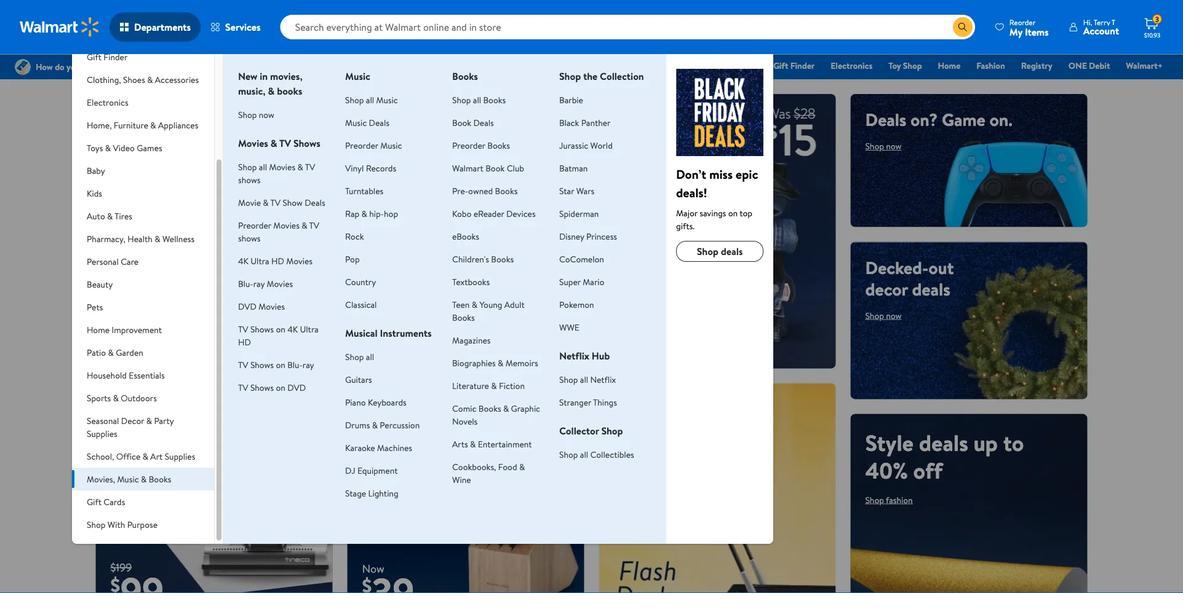 Task type: describe. For each thing, give the bounding box(es) containing it.
home link
[[933, 59, 967, 72]]

deals inside "decked-out decor deals"
[[912, 277, 951, 301]]

1 vertical spatial netflix
[[591, 374, 616, 386]]

sports & outdoors
[[87, 392, 157, 404]]

gift for gift finder link
[[774, 60, 789, 72]]

off inside "up to 40% off sports gear"
[[697, 397, 720, 421]]

supplies for school, office & art supplies
[[165, 451, 195, 463]]

tv up "tv shows on dvd" "link"
[[238, 359, 248, 371]]

graphic
[[511, 403, 540, 415]]

music deals
[[345, 117, 390, 129]]

super
[[560, 276, 581, 288]]

shop all music link
[[345, 94, 398, 106]]

walmart book club link
[[452, 162, 524, 174]]

hd inside tv shows on 4k ultra hd
[[238, 336, 251, 348]]

reorder
[[1010, 17, 1036, 27]]

walmart image
[[20, 17, 100, 37]]

shop all movies & tv shows link
[[238, 161, 315, 186]]

owned
[[468, 185, 493, 197]]

gift for gift finder dropdown button
[[87, 51, 102, 63]]

& right patio
[[108, 347, 114, 359]]

tv inside preorder movies & tv shows
[[309, 219, 319, 231]]

home,
[[87, 119, 112, 131]]

shop now for deals on? game on.
[[866, 140, 902, 152]]

reorder my items
[[1010, 17, 1049, 38]]

0 vertical spatial ultra
[[251, 255, 269, 267]]

collector
[[560, 425, 599, 438]]

ereader
[[474, 208, 505, 220]]

decor
[[121, 415, 144, 427]]

0 vertical spatial hd
[[271, 255, 284, 267]]

40% inside style deals up to 40% off
[[866, 455, 908, 486]]

clothing, shoes & accessories
[[87, 74, 199, 86]]

biographies
[[452, 357, 496, 369]]

seasonal decor & party supplies button
[[72, 410, 214, 446]]

pharmacy, health & wellness
[[87, 233, 195, 245]]

collector shop
[[560, 425, 623, 438]]

party
[[154, 415, 174, 427]]

tv shows on blu-ray link
[[238, 359, 314, 371]]

now
[[362, 562, 384, 577]]

grocery & essentials link
[[529, 59, 617, 72]]

& right sports at the bottom left of page
[[113, 392, 119, 404]]

club
[[507, 162, 524, 174]]

on for tv shows on 4k ultra hd
[[276, 323, 285, 335]]

movies down the 4k ultra hd movies link
[[267, 278, 293, 290]]

music,
[[238, 84, 266, 98]]

gift finder for gift finder dropdown button
[[87, 51, 128, 63]]

toys & video games button
[[72, 137, 214, 159]]

kobo ereader devices
[[452, 208, 536, 220]]

music up shop all music
[[345, 70, 370, 83]]

shop now link for decked-out decor deals
[[866, 310, 902, 322]]

cookbooks,
[[452, 461, 496, 473]]

1 horizontal spatial blu-
[[288, 359, 303, 371]]

biographies & memoirs link
[[452, 357, 538, 369]]

cookbooks, food & wine link
[[452, 461, 525, 486]]

home improvement button
[[72, 319, 214, 342]]

pokemon link
[[560, 299, 594, 311]]

shows up shop all movies & tv shows link
[[294, 137, 321, 150]]

one debit link
[[1063, 59, 1116, 72]]

gifts,
[[189, 108, 228, 132]]

now for decked-out decor deals
[[886, 310, 902, 322]]

piano keyboards link
[[345, 397, 407, 409]]

to for style
[[1004, 428, 1024, 459]]

outdoors
[[121, 392, 157, 404]]

home for home
[[938, 60, 961, 72]]

shop fashion
[[866, 495, 913, 507]]

auto
[[87, 210, 105, 222]]

kobo ereader devices link
[[452, 208, 536, 220]]

pokemon
[[560, 299, 594, 311]]

shop all
[[345, 351, 374, 363]]

turntables
[[345, 185, 384, 197]]

shop all link
[[345, 351, 374, 363]]

furniture
[[114, 119, 148, 131]]

home for home improvement
[[87, 324, 110, 336]]

shop now link for save big!
[[362, 335, 418, 354]]

fiction
[[499, 380, 525, 392]]

gift for "gift cards" dropdown button
[[87, 496, 102, 508]]

& right toys
[[105, 142, 111, 154]]

tv inside shop all movies & tv shows
[[305, 161, 315, 173]]

music deals link
[[345, 117, 390, 129]]

things
[[593, 397, 617, 409]]

shop all movies & tv shows
[[238, 161, 315, 186]]

movies, music & books
[[87, 474, 171, 486]]

up for home deals up to 30% off
[[110, 307, 135, 338]]

on for tv shows on blu-ray
[[276, 359, 285, 371]]

machines
[[377, 442, 412, 454]]

piano keyboards
[[345, 397, 407, 409]]

seasonal
[[87, 415, 119, 427]]

savings inside high tech gifts, huge savings
[[110, 129, 165, 153]]

books up shop all books
[[452, 70, 478, 83]]

care
[[121, 256, 139, 268]]

shop now for save big!
[[372, 338, 409, 350]]

shop now for decked-out decor deals
[[866, 310, 902, 322]]

deals for home deals up to 30% off
[[174, 280, 223, 311]]

don't miss epic deals! major savings on top gifts.
[[676, 166, 758, 232]]

services
[[225, 20, 261, 34]]

fashion
[[977, 60, 1006, 72]]

& inside dropdown button
[[155, 233, 160, 245]]

now for save big!
[[393, 338, 409, 350]]

shop all collectibles
[[560, 449, 634, 461]]

literature
[[452, 380, 489, 392]]

preorder movies & tv shows
[[238, 219, 319, 244]]

& right furniture
[[150, 119, 156, 131]]

music up records at the left of the page
[[381, 139, 402, 151]]

books right children's
[[491, 253, 514, 265]]

0 vertical spatial book
[[452, 117, 472, 129]]

search icon image
[[958, 22, 968, 32]]

movies down blu-ray movies
[[259, 301, 285, 313]]

& right arts
[[470, 439, 476, 451]]

1 horizontal spatial book
[[486, 162, 505, 174]]

0 vertical spatial essentials
[[575, 60, 611, 72]]

& inside shop all movies & tv shows
[[298, 161, 303, 173]]

& right shoes
[[147, 74, 153, 86]]

black for black panther
[[560, 117, 579, 129]]

rock
[[345, 231, 364, 243]]

dj equipment link
[[345, 465, 398, 477]]

are
[[454, 397, 478, 421]]

beauty button
[[72, 273, 214, 296]]

home deals are served
[[362, 397, 531, 421]]

tv left show
[[271, 197, 281, 209]]

wwe
[[560, 322, 580, 334]]

preorder for books
[[452, 139, 486, 151]]

thanksgiving
[[627, 60, 676, 72]]

now dollar 39 null group
[[347, 562, 414, 594]]

with
[[108, 519, 125, 531]]

huge
[[232, 108, 269, 132]]

magazines link
[[452, 335, 491, 347]]

& inside new in movies, music, & books
[[268, 84, 275, 98]]

40% inside "up to 40% off sports gear"
[[660, 397, 693, 421]]

deals up preorder books
[[474, 117, 494, 129]]

0 horizontal spatial netflix
[[560, 350, 590, 363]]

kobo
[[452, 208, 472, 220]]

the holiday shop
[[692, 60, 758, 72]]

pharmacy,
[[87, 233, 126, 245]]

shows for tv shows on dvd
[[250, 382, 274, 394]]

all for netflix hub
[[580, 374, 588, 386]]

games
[[137, 142, 162, 154]]

black panther
[[560, 117, 611, 129]]

health
[[128, 233, 153, 245]]

spiderman link
[[560, 208, 599, 220]]

& left tires
[[107, 210, 113, 222]]

& left art
[[143, 451, 148, 463]]

registry
[[1022, 60, 1053, 72]]

star
[[560, 185, 574, 197]]

classical link
[[345, 299, 377, 311]]

records
[[366, 162, 396, 174]]

vinyl
[[345, 162, 364, 174]]

pharmacy, health & wellness button
[[72, 228, 214, 251]]

electronics for the electronics link at top right
[[831, 60, 873, 72]]

& right "grocery"
[[567, 60, 573, 72]]

appliances
[[158, 119, 198, 131]]

on for tv shows on dvd
[[276, 382, 285, 394]]

0 vertical spatial blu-
[[238, 278, 253, 290]]

shop now link for home deals up to 30% off
[[110, 374, 147, 386]]

musical instruments
[[345, 327, 432, 340]]

music up music deals
[[376, 94, 398, 106]]

movies down the preorder movies & tv shows link
[[286, 255, 313, 267]]

& left memoirs
[[498, 357, 504, 369]]

tv up shop all movies & tv shows link
[[279, 137, 291, 150]]

movies inside preorder movies & tv shows
[[273, 219, 300, 231]]

all for musical instruments
[[366, 351, 374, 363]]

improvement
[[112, 324, 162, 336]]

books inside dropdown button
[[149, 474, 171, 486]]

preorder books link
[[452, 139, 510, 151]]

patio
[[87, 347, 106, 359]]

up for style deals up to 40% off
[[974, 428, 998, 459]]

walmart
[[452, 162, 484, 174]]

deals up preorder music link on the top
[[369, 117, 390, 129]]

books inside teen & young adult books
[[452, 312, 475, 324]]



Task type: vqa. For each thing, say whether or not it's contained in the screenshot.
"Log"
no



Task type: locate. For each thing, give the bounding box(es) containing it.
1 vertical spatial 40%
[[866, 455, 908, 486]]

piano
[[345, 397, 366, 409]]

save
[[362, 268, 441, 323]]

& inside cookbooks, food & wine
[[519, 461, 525, 473]]

to inside home deals up to 30% off
[[140, 307, 161, 338]]

literature & fiction link
[[452, 380, 525, 392]]

movies down huge
[[238, 137, 268, 150]]

dvd down blu-ray movies
[[238, 301, 257, 313]]

0 vertical spatial supplies
[[87, 428, 117, 440]]

gift finder
[[87, 51, 128, 63], [774, 60, 815, 72]]

Search search field
[[280, 15, 975, 39]]

deals for home deals are served
[[412, 397, 450, 421]]

new
[[238, 70, 258, 83]]

0 horizontal spatial ultra
[[251, 255, 269, 267]]

shop now link for home deals are served
[[362, 430, 398, 442]]

& right drums
[[372, 419, 378, 431]]

essentials inside "dropdown button"
[[129, 370, 165, 382]]

1 horizontal spatial ray
[[303, 359, 314, 371]]

video
[[113, 142, 135, 154]]

1 vertical spatial ray
[[303, 359, 314, 371]]

0 vertical spatial to
[[140, 307, 161, 338]]

shows inside tv shows on 4k ultra hd
[[250, 323, 274, 335]]

rap & hip-hop link
[[345, 208, 398, 220]]

books down art
[[149, 474, 171, 486]]

major
[[676, 207, 698, 219]]

deals for shop deals
[[721, 245, 743, 259]]

books inside comic books & graphic novels
[[479, 403, 501, 415]]

ultra up tv shows on blu-ray
[[300, 323, 319, 335]]

tv shows on dvd link
[[238, 382, 306, 394]]

electronics left toy
[[831, 60, 873, 72]]

top
[[740, 207, 753, 219]]

ultra inside tv shows on 4k ultra hd
[[300, 323, 319, 335]]

music down office
[[117, 474, 139, 486]]

shop now for home deals up to 30% off
[[110, 374, 147, 386]]

book left club
[[486, 162, 505, 174]]

tv down movie & tv show deals
[[309, 219, 319, 231]]

all down the musical
[[366, 351, 374, 363]]

1 horizontal spatial preorder
[[345, 139, 378, 151]]

dvd
[[238, 301, 257, 313], [288, 382, 306, 394]]

0 horizontal spatial supplies
[[87, 428, 117, 440]]

2 vertical spatial off
[[914, 455, 943, 486]]

all
[[366, 94, 374, 106], [473, 94, 481, 106], [259, 161, 267, 173], [366, 351, 374, 363], [580, 374, 588, 386], [580, 449, 588, 461]]

books down teen
[[452, 312, 475, 324]]

preorder down 'movie'
[[238, 219, 271, 231]]

up inside style deals up to 40% off
[[974, 428, 998, 459]]

2 horizontal spatial preorder
[[452, 139, 486, 151]]

all for books
[[473, 94, 481, 106]]

home improvement
[[87, 324, 162, 336]]

ray up dvd movies
[[253, 278, 265, 290]]

toy shop
[[889, 60, 922, 72]]

4k inside tv shows on 4k ultra hd
[[288, 323, 298, 335]]

gift inside dropdown button
[[87, 496, 102, 508]]

auto & tires button
[[72, 205, 214, 228]]

home inside home link
[[938, 60, 961, 72]]

gift finder for gift finder link
[[774, 60, 815, 72]]

& right teen
[[472, 299, 478, 311]]

shop now for up to 40% off sports gear
[[614, 452, 650, 464]]

on inside don't miss epic deals! major savings on top gifts.
[[729, 207, 738, 219]]

on down tv shows on blu-ray
[[276, 382, 285, 394]]

gift finder up 'clothing,'
[[87, 51, 128, 63]]

the
[[692, 60, 706, 72]]

1 horizontal spatial to
[[640, 397, 656, 421]]

1 horizontal spatial hd
[[271, 255, 284, 267]]

movies, music & books image
[[676, 69, 764, 156]]

tv down dvd movies
[[238, 323, 248, 335]]

& down school, office & art supplies dropdown button
[[141, 474, 147, 486]]

shop inside shop all movies & tv shows
[[238, 161, 257, 173]]

preorder music
[[345, 139, 402, 151]]

preorder for movies & tv shows
[[238, 219, 271, 231]]

savings inside don't miss epic deals! major savings on top gifts.
[[700, 207, 726, 219]]

movies down "movie & tv show deals" link
[[273, 219, 300, 231]]

shows inside preorder movies & tv shows
[[238, 232, 261, 244]]

all up the stranger things
[[580, 374, 588, 386]]

& up shop all movies & tv shows
[[271, 137, 277, 150]]

style deals up to 40% off
[[866, 428, 1024, 486]]

country
[[345, 276, 376, 288]]

teen & young adult books
[[452, 299, 525, 324]]

1 horizontal spatial supplies
[[165, 451, 195, 463]]

1 horizontal spatial up
[[974, 428, 998, 459]]

pets
[[87, 301, 103, 313]]

2 horizontal spatial off
[[914, 455, 943, 486]]

dvd movies
[[238, 301, 285, 313]]

game
[[942, 108, 986, 132]]

& right food
[[519, 461, 525, 473]]

deals right friday
[[498, 60, 519, 72]]

movie
[[238, 197, 261, 209]]

1 vertical spatial up
[[974, 428, 998, 459]]

shop all books link
[[452, 94, 506, 106]]

was dollar $199, now dollar 99 group
[[96, 561, 164, 594]]

blu- up "tv shows on dvd" "link"
[[288, 359, 303, 371]]

1 horizontal spatial 4k
[[288, 323, 298, 335]]

1 vertical spatial shows
[[238, 232, 261, 244]]

40% right up
[[660, 397, 693, 421]]

hi,
[[1084, 17, 1093, 27]]

black for black friday deals
[[451, 60, 471, 72]]

electronics inside dropdown button
[[87, 96, 128, 108]]

tires
[[115, 210, 132, 222]]

0 vertical spatial off
[[110, 335, 140, 366]]

on left top
[[729, 207, 738, 219]]

comic
[[452, 403, 477, 415]]

0 horizontal spatial gift finder
[[87, 51, 128, 63]]

& right rap
[[362, 208, 367, 220]]

0 horizontal spatial up
[[110, 307, 135, 338]]

shop now link for up to 40% off sports gear
[[614, 452, 650, 464]]

movies
[[238, 137, 268, 150], [269, 161, 296, 173], [273, 219, 300, 231], [286, 255, 313, 267], [267, 278, 293, 290], [259, 301, 285, 313]]

now up machines
[[383, 430, 398, 442]]

0 vertical spatial 4k
[[238, 255, 249, 267]]

shop now for home deals are served
[[362, 430, 398, 442]]

black friday deals
[[451, 60, 519, 72]]

guitars
[[345, 374, 372, 386]]

karaoke machines
[[345, 442, 412, 454]]

young
[[480, 299, 503, 311]]

0 horizontal spatial finder
[[104, 51, 128, 63]]

home for home deals up to 30% off
[[110, 280, 169, 311]]

ebooks link
[[452, 231, 479, 243]]

gift finder left the electronics link at top right
[[774, 60, 815, 72]]

1 vertical spatial hd
[[238, 336, 251, 348]]

0 horizontal spatial 4k
[[238, 255, 249, 267]]

shows for tv shows on blu-ray
[[250, 359, 274, 371]]

2 vertical spatial to
[[1004, 428, 1024, 459]]

4k up tv shows on blu-ray
[[288, 323, 298, 335]]

deals down wellness
[[174, 280, 223, 311]]

the
[[584, 70, 598, 83]]

preorder inside preorder movies & tv shows
[[238, 219, 271, 231]]

musical
[[345, 327, 378, 340]]

shows for tv shows on 4k ultra hd
[[250, 323, 274, 335]]

deals inside black friday deals link
[[498, 60, 519, 72]]

all for music
[[366, 94, 374, 106]]

gift finder inside dropdown button
[[87, 51, 128, 63]]

electronics for electronics dropdown button
[[87, 96, 128, 108]]

shows up 'movie'
[[238, 174, 261, 186]]

on down dvd movies
[[276, 323, 285, 335]]

disney princess
[[560, 231, 617, 243]]

now for home deals up to 30% off
[[131, 374, 147, 386]]

1 horizontal spatial netflix
[[591, 374, 616, 386]]

books down literature & fiction
[[479, 403, 501, 415]]

40% up shop fashion link
[[866, 455, 908, 486]]

all for movies & tv shows
[[259, 161, 267, 173]]

all down collector
[[580, 449, 588, 461]]

deals left on?
[[866, 108, 907, 132]]

dj
[[345, 465, 356, 477]]

blu- up dvd movies
[[238, 278, 253, 290]]

finder inside dropdown button
[[104, 51, 128, 63]]

movies inside shop all movies & tv shows
[[269, 161, 296, 173]]

1 shows from the top
[[238, 174, 261, 186]]

ray down tv shows on 4k ultra hd link at bottom
[[303, 359, 314, 371]]

gift right the holiday shop link
[[774, 60, 789, 72]]

1 vertical spatial supplies
[[165, 451, 195, 463]]

all inside shop all movies & tv shows
[[259, 161, 267, 173]]

0 horizontal spatial book
[[452, 117, 472, 129]]

textbooks link
[[452, 276, 490, 288]]

2 horizontal spatial to
[[1004, 428, 1024, 459]]

& down show
[[302, 219, 307, 231]]

deals right style at bottom right
[[919, 428, 969, 459]]

music down shop all music
[[345, 117, 367, 129]]

& down the movies & tv shows
[[298, 161, 303, 173]]

0 vertical spatial savings
[[110, 129, 165, 153]]

to for home
[[140, 307, 161, 338]]

1 vertical spatial essentials
[[129, 370, 165, 382]]

now for home deals are served
[[383, 430, 398, 442]]

electronics link
[[826, 59, 878, 72]]

on inside tv shows on 4k ultra hd
[[276, 323, 285, 335]]

electronics down 'clothing,'
[[87, 96, 128, 108]]

blu-
[[238, 278, 253, 290], [288, 359, 303, 371]]

tv inside tv shows on 4k ultra hd
[[238, 323, 248, 335]]

1 horizontal spatial dvd
[[288, 382, 306, 394]]

tv down tv shows on blu-ray link
[[238, 382, 248, 394]]

0 horizontal spatial ray
[[253, 278, 265, 290]]

registry link
[[1016, 59, 1058, 72]]

now down music,
[[259, 109, 274, 121]]

1 vertical spatial blu-
[[288, 359, 303, 371]]

1 vertical spatial savings
[[700, 207, 726, 219]]

netflix left hub
[[560, 350, 590, 363]]

& left graphic
[[503, 403, 509, 415]]

0 vertical spatial 40%
[[660, 397, 693, 421]]

book down 'shop all books' link
[[452, 117, 472, 129]]

ultra up blu-ray movies
[[251, 255, 269, 267]]

off inside style deals up to 40% off
[[914, 455, 943, 486]]

electronics button
[[72, 91, 214, 114]]

home
[[938, 60, 961, 72], [110, 280, 169, 311], [87, 324, 110, 336], [362, 397, 407, 421]]

shop now link for deals on? game on.
[[866, 140, 902, 152]]

on up "tv shows on dvd" "link"
[[276, 359, 285, 371]]

40%
[[660, 397, 693, 421], [866, 455, 908, 486]]

blu-ray movies link
[[238, 278, 293, 290]]

teen
[[452, 299, 470, 311]]

textbooks
[[452, 276, 490, 288]]

1 horizontal spatial black
[[560, 117, 579, 129]]

1 vertical spatial dvd
[[288, 382, 306, 394]]

cards
[[104, 496, 125, 508]]

movies down the movies & tv shows
[[269, 161, 296, 173]]

guitars link
[[345, 374, 372, 386]]

& left fiction
[[491, 380, 497, 392]]

deals down top
[[721, 245, 743, 259]]

now down sports
[[635, 452, 650, 464]]

black friday deals link
[[445, 59, 524, 72]]

supplies right art
[[165, 451, 195, 463]]

ultra
[[251, 255, 269, 267], [300, 323, 319, 335]]

1 horizontal spatial finder
[[791, 60, 815, 72]]

off for style deals up to 40% off
[[914, 455, 943, 486]]

& inside preorder movies & tv shows
[[302, 219, 307, 231]]

home inside home deals up to 30% off
[[110, 280, 169, 311]]

panther
[[581, 117, 611, 129]]

on?
[[911, 108, 938, 132]]

0 horizontal spatial off
[[110, 335, 140, 366]]

new in movies, music, & books
[[238, 70, 303, 98]]

0 vertical spatial up
[[110, 307, 135, 338]]

holiday
[[708, 60, 737, 72]]

tv down the movies & tv shows
[[305, 161, 315, 173]]

supplies down seasonal
[[87, 428, 117, 440]]

baby button
[[72, 159, 214, 182]]

shop all netflix
[[560, 374, 616, 386]]

0 horizontal spatial blu-
[[238, 278, 253, 290]]

gift inside dropdown button
[[87, 51, 102, 63]]

netflix up things
[[591, 374, 616, 386]]

1 horizontal spatial essentials
[[575, 60, 611, 72]]

deals left the comic
[[412, 397, 450, 421]]

finder for gift finder dropdown button
[[104, 51, 128, 63]]

0 vertical spatial ray
[[253, 278, 265, 290]]

& inside seasonal decor & party supplies
[[146, 415, 152, 427]]

shows up "tv shows on dvd" "link"
[[250, 359, 274, 371]]

1 horizontal spatial 40%
[[866, 455, 908, 486]]

0 vertical spatial black
[[451, 60, 471, 72]]

shows up the 4k ultra hd movies link
[[238, 232, 261, 244]]

0 vertical spatial shows
[[238, 174, 261, 186]]

now for deals on? game on.
[[886, 140, 902, 152]]

1 vertical spatial book
[[486, 162, 505, 174]]

0 vertical spatial electronics
[[831, 60, 873, 72]]

deals right show
[[305, 197, 325, 209]]

supplies inside seasonal decor & party supplies
[[87, 428, 117, 440]]

shows down dvd movies
[[250, 323, 274, 335]]

& right 'movie'
[[263, 197, 269, 209]]

& inside comic books & graphic novels
[[503, 403, 509, 415]]

deals for style deals up to 40% off
[[919, 428, 969, 459]]

1 vertical spatial to
[[640, 397, 656, 421]]

& right health
[[155, 233, 160, 245]]

thanksgiving link
[[622, 59, 682, 72]]

1 horizontal spatial electronics
[[831, 60, 873, 72]]

jurassic world
[[560, 139, 613, 151]]

to inside style deals up to 40% off
[[1004, 428, 1024, 459]]

0 vertical spatial netflix
[[560, 350, 590, 363]]

1 vertical spatial black
[[560, 117, 579, 129]]

now right the musical
[[393, 338, 409, 350]]

2 shows from the top
[[238, 232, 261, 244]]

& inside teen & young adult books
[[472, 299, 478, 311]]

collectibles
[[591, 449, 634, 461]]

1 horizontal spatial off
[[697, 397, 720, 421]]

all down the movies & tv shows
[[259, 161, 267, 173]]

vinyl records link
[[345, 162, 396, 174]]

shop now link for new in movies, music, & books
[[238, 109, 274, 121]]

pre-owned books
[[452, 185, 518, 197]]

books down club
[[495, 185, 518, 197]]

deals!
[[676, 184, 708, 201]]

to inside "up to 40% off sports gear"
[[640, 397, 656, 421]]

shows down tv shows on blu-ray
[[250, 382, 274, 394]]

country link
[[345, 276, 376, 288]]

1 vertical spatial ultra
[[300, 323, 319, 335]]

1 vertical spatial off
[[697, 397, 720, 421]]

clothing, shoes & accessories button
[[72, 68, 214, 91]]

high tech gifts, huge savings
[[110, 108, 269, 153]]

home inside home improvement dropdown button
[[87, 324, 110, 336]]

dvd down tv shows on blu-ray
[[288, 382, 306, 394]]

office
[[116, 451, 141, 463]]

Walmart Site-Wide search field
[[280, 15, 975, 39]]

0 vertical spatial dvd
[[238, 301, 257, 313]]

1 horizontal spatial savings
[[700, 207, 726, 219]]

shop all music
[[345, 94, 398, 106]]

1 vertical spatial 4k
[[288, 323, 298, 335]]

all up music deals
[[366, 94, 374, 106]]

1 horizontal spatial ultra
[[300, 323, 319, 335]]

deals on? game on.
[[866, 108, 1013, 132]]

deals inside style deals up to 40% off
[[919, 428, 969, 459]]

0 horizontal spatial preorder
[[238, 219, 271, 231]]

1 horizontal spatial gift finder
[[774, 60, 815, 72]]

book
[[452, 117, 472, 129], [486, 162, 505, 174]]

collection
[[600, 70, 644, 83]]

walmart book club
[[452, 162, 524, 174]]

1 vertical spatial electronics
[[87, 96, 128, 108]]

off for home deals up to 30% off
[[110, 335, 140, 366]]

0 horizontal spatial dvd
[[238, 301, 257, 313]]

shop inside dropdown button
[[87, 519, 106, 531]]

0 horizontal spatial black
[[451, 60, 471, 72]]

preorder down music deals
[[345, 139, 378, 151]]

now for up to 40% off sports gear
[[635, 452, 650, 464]]

school, office & art supplies
[[87, 451, 195, 463]]

music inside dropdown button
[[117, 474, 139, 486]]

off inside home deals up to 30% off
[[110, 335, 140, 366]]

books up book deals
[[483, 94, 506, 106]]

book deals link
[[452, 117, 494, 129]]

0 horizontal spatial essentials
[[129, 370, 165, 382]]

books up the 'walmart book club'
[[488, 139, 510, 151]]

on
[[729, 207, 738, 219], [276, 323, 285, 335], [276, 359, 285, 371], [276, 382, 285, 394]]

gift up 'clothing,'
[[87, 51, 102, 63]]

home for home deals are served
[[362, 397, 407, 421]]

finder for gift finder link
[[791, 60, 815, 72]]

finder up 'clothing,'
[[104, 51, 128, 63]]

big!
[[450, 268, 514, 323]]

0 horizontal spatial electronics
[[87, 96, 128, 108]]

0 horizontal spatial savings
[[110, 129, 165, 153]]

supplies for seasonal decor & party supplies
[[87, 428, 117, 440]]

deals inside home deals up to 30% off
[[174, 280, 223, 311]]

now down deals on? game on. on the top right of the page
[[886, 140, 902, 152]]

patio & garden button
[[72, 342, 214, 364]]

books
[[452, 70, 478, 83], [483, 94, 506, 106], [488, 139, 510, 151], [495, 185, 518, 197], [491, 253, 514, 265], [452, 312, 475, 324], [479, 403, 501, 415], [149, 474, 171, 486]]

preorder books
[[452, 139, 510, 151]]

shows inside shop all movies & tv shows
[[238, 174, 261, 186]]

hd up blu-ray movies
[[271, 255, 284, 267]]

0 horizontal spatial 40%
[[660, 397, 693, 421]]

sports
[[614, 419, 661, 443]]

0 horizontal spatial to
[[140, 307, 161, 338]]

& left books
[[268, 84, 275, 98]]

black left friday
[[451, 60, 471, 72]]

disney
[[560, 231, 585, 243]]

& left party
[[146, 415, 152, 427]]

preorder for music
[[345, 139, 378, 151]]

0 horizontal spatial hd
[[238, 336, 251, 348]]

t
[[1112, 17, 1116, 27]]

now down decor
[[886, 310, 902, 322]]

up inside home deals up to 30% off
[[110, 307, 135, 338]]

shop all collectibles link
[[560, 449, 634, 461]]



